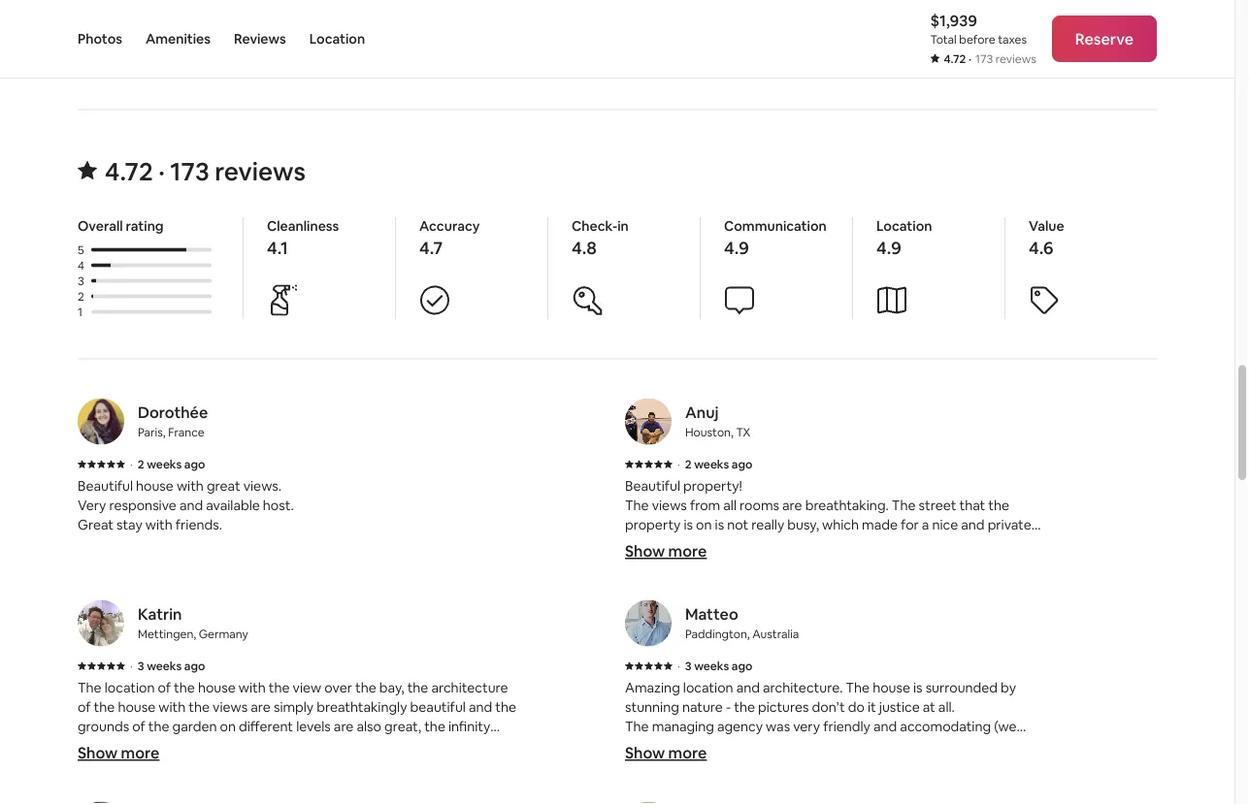 Task type: describe. For each thing, give the bounding box(es) containing it.
reviews button
[[234, 0, 286, 78]]

france
[[168, 425, 204, 440]]

lack
[[428, 757, 453, 775]]

made
[[862, 516, 898, 534]]

2 for anuj
[[685, 457, 692, 472]]

photos button
[[78, 0, 122, 78]]

by
[[1001, 679, 1016, 697]]

0 horizontal spatial environment.
[[625, 536, 708, 553]]

katrin image
[[78, 601, 124, 647]]

4.9 for location 4.9
[[877, 237, 902, 260]]

and down you
[[137, 777, 161, 794]]

levels
[[296, 718, 331, 736]]

as
[[228, 757, 241, 775]]

location 4.9
[[877, 217, 932, 260]]

managing
[[652, 718, 714, 736]]

mettingen,
[[138, 627, 196, 642]]

well-
[[472, 757, 502, 775]]

report this listing
[[936, 42, 1048, 60]]

reviews
[[234, 30, 286, 48]]

on inside 'the location of the house with the view over the bay, the architecture of the house with the views are simply breathtakingly beautiful and the grounds of the garden on different levels are also great, the infinity pool invites you to cool off. the only small criticism, as in the previous reviews, is the lack of well- keptness and cleanliness of the property.'
[[220, 718, 236, 736]]

beautiful
[[410, 699, 466, 716]]

rating
[[126, 217, 164, 235]]

town
[[721, 555, 753, 573]]

house up garden
[[198, 679, 236, 697]]

tx
[[736, 425, 751, 440]]

katrin image
[[78, 601, 124, 647]]

previous
[[282, 757, 335, 775]]

taxes
[[998, 32, 1027, 47]]

dorothée
[[138, 403, 208, 423]]

do
[[848, 699, 865, 716]]

on inside beautiful property! the views from all rooms are breathtaking. the street that the property is on is not really busy, which made for a nice and private environment. people of el port de la selva are very friendly, and we loved the small town environment.
[[696, 516, 712, 534]]

breathtakingly
[[317, 699, 407, 716]]

matteo paddington, australia
[[685, 605, 799, 642]]

· for anuj
[[678, 457, 680, 472]]

show more for matteo
[[625, 744, 707, 764]]

nice
[[932, 516, 958, 534]]

show more button for katrin
[[78, 744, 160, 764]]

$1,939
[[930, 10, 977, 30]]

overall
[[78, 217, 123, 235]]

hair
[[687, 738, 710, 755]]

· 2 weeks ago for anuj
[[678, 457, 753, 472]]

el
[[773, 536, 783, 553]]

la
[[837, 536, 851, 553]]

went
[[807, 738, 839, 755]]

cool
[[194, 738, 221, 755]]

street
[[919, 497, 957, 514]]

loved
[[625, 555, 659, 573]]

communication 4.9
[[724, 217, 827, 260]]

weeks for katrin
[[147, 659, 182, 674]]

simply
[[274, 699, 314, 716]]

is inside amazing location and architecture. the house is surrounded by stunning nature - the pictures don't do it justice at all. the managing agency was very friendly and accomodating (we needed a hair dryer and they went out of their way to procure it).
[[914, 679, 923, 697]]

a inside amazing location and architecture. the house is surrounded by stunning nature - the pictures don't do it justice at all. the managing agency was very friendly and accomodating (we needed a hair dryer and they went out of their way to procure it).
[[676, 738, 684, 755]]

1 vertical spatial 4.72 · 173 reviews
[[105, 155, 306, 188]]

beautiful for beautiful house with great views. very responsive and available host. great stay with friends.
[[78, 478, 133, 495]]

4.6
[[1029, 237, 1054, 260]]

list containing dorothée
[[70, 399, 1165, 805]]

justice
[[879, 699, 920, 716]]

amenities button
[[146, 0, 211, 78]]

views inside beautiful property! the views from all rooms are breathtaking. the street that the property is on is not really busy, which made for a nice and private environment. people of el port de la selva are very friendly, and we loved the small town environment.
[[652, 497, 687, 514]]

1 horizontal spatial environment.
[[756, 555, 839, 573]]

and down private
[[995, 536, 1019, 553]]

breathtaking.
[[805, 497, 889, 514]]

· for katrin
[[130, 659, 133, 674]]

you
[[152, 738, 174, 755]]

dorothée paris, france
[[138, 403, 208, 440]]

and down that
[[961, 516, 985, 534]]

show more button for anuj
[[625, 542, 707, 562]]

australia
[[753, 627, 799, 642]]

also
[[357, 718, 381, 736]]

which
[[822, 516, 859, 534]]

before
[[960, 32, 996, 47]]

this
[[984, 42, 1007, 60]]

was
[[766, 718, 790, 736]]

0 vertical spatial 173
[[976, 51, 993, 67]]

for
[[901, 516, 919, 534]]

needed
[[625, 738, 673, 755]]

are left also
[[334, 718, 354, 736]]

show for katrin
[[78, 744, 118, 764]]

location for katrin
[[105, 679, 155, 697]]

keptness
[[78, 777, 134, 794]]

germany
[[199, 627, 248, 642]]

and inside beautiful house with great views. very responsive and available host. great stay with friends.
[[180, 497, 203, 514]]

more for matteo
[[668, 744, 707, 764]]

it).
[[1011, 738, 1027, 755]]

ago for katrin
[[184, 659, 205, 674]]

criticism,
[[168, 757, 225, 775]]

are up different
[[251, 699, 271, 716]]

cleanliness
[[164, 777, 231, 794]]

great
[[78, 516, 114, 534]]

accomodating
[[900, 718, 991, 736]]

0 horizontal spatial 3
[[78, 274, 84, 289]]

beautiful for beautiful property! the views from all rooms are breathtaking. the street that the property is on is not really busy, which made for a nice and private environment. people of el port de la selva are very friendly, and we loved the small town environment.
[[625, 478, 681, 495]]

4.1
[[267, 237, 288, 260]]

reviews,
[[338, 757, 389, 775]]

only
[[105, 757, 131, 775]]

accuracy
[[419, 217, 480, 235]]

and up their
[[874, 718, 897, 736]]

don't
[[812, 699, 845, 716]]

different
[[239, 718, 293, 736]]

· for matteo
[[678, 659, 680, 674]]

of right lack
[[456, 757, 469, 775]]

nature
[[682, 699, 723, 716]]

really
[[752, 516, 785, 534]]

paddington,
[[685, 627, 750, 642]]

total
[[930, 32, 957, 47]]

0 vertical spatial reviews
[[996, 51, 1037, 67]]

from
[[690, 497, 721, 514]]

off.
[[224, 738, 244, 755]]

1 vertical spatial 173
[[170, 155, 209, 188]]

of up grounds
[[78, 699, 91, 716]]

the up needed
[[625, 718, 649, 736]]

we
[[1022, 536, 1040, 553]]

friendly
[[823, 718, 871, 736]]

that
[[960, 497, 986, 514]]

and down architecture
[[469, 699, 492, 716]]

at
[[923, 699, 936, 716]]

value
[[1029, 217, 1065, 235]]

great
[[207, 478, 240, 495]]

selva
[[854, 536, 887, 553]]

katrin mettingen, germany
[[138, 605, 248, 642]]

cleanliness 4.1
[[267, 217, 339, 260]]



Task type: vqa. For each thing, say whether or not it's contained in the screenshot.
Nov inside the Tahoma, California Near Homewood Mountain Resort Nov 13 – 18 $420 night
no



Task type: locate. For each thing, give the bounding box(es) containing it.
0 horizontal spatial a
[[676, 738, 684, 755]]

show for anuj
[[625, 542, 665, 562]]

responsive
[[109, 497, 177, 514]]

show more button down grounds
[[78, 744, 160, 764]]

3 for matteo
[[685, 659, 692, 674]]

2 4.9 from the left
[[877, 237, 902, 260]]

show down managing
[[625, 744, 665, 764]]

friends.
[[176, 516, 222, 534]]

show more button for matteo
[[625, 744, 707, 764]]

weeks for dorothée
[[147, 457, 182, 472]]

procure
[[959, 738, 1008, 755]]

is down from
[[684, 516, 693, 534]]

overall rating
[[78, 217, 164, 235]]

more for katrin
[[121, 744, 160, 764]]

show more button down 'property' at right
[[625, 542, 707, 562]]

small inside beautiful property! the views from all rooms are breathtaking. the street that the property is on is not really busy, which made for a nice and private environment. people of el port de la selva are very friendly, and we loved the small town environment.
[[686, 555, 718, 573]]

weeks for anuj
[[694, 457, 729, 472]]

small down you
[[134, 757, 165, 775]]

0 horizontal spatial views
[[213, 699, 248, 716]]

port
[[786, 536, 813, 553]]

their
[[882, 738, 911, 755]]

4.9 inside the communication 4.9
[[724, 237, 749, 260]]

is up justice
[[914, 679, 923, 697]]

beautiful up 'property' at right
[[625, 478, 681, 495]]

in
[[618, 217, 629, 235], [244, 757, 255, 775]]

house up justice
[[873, 679, 911, 697]]

communication
[[724, 217, 827, 235]]

1 horizontal spatial beautiful
[[625, 478, 681, 495]]

views inside 'the location of the house with the view over the bay, the architecture of the house with the views are simply breathtakingly beautiful and the grounds of the garden on different levels are also great, the infinity pool invites you to cool off. the only small criticism, as in the previous reviews, is the lack of well- keptness and cleanliness of the property.'
[[213, 699, 248, 716]]

of inside beautiful property! the views from all rooms are breathtaking. the street that the property is on is not really busy, which made for a nice and private environment. people of el port de la selva are very friendly, and we loved the small town environment.
[[757, 536, 770, 553]]

1 to from the left
[[177, 738, 191, 755]]

with up different
[[239, 679, 266, 697]]

a
[[922, 516, 929, 534], [676, 738, 684, 755]]

report
[[936, 42, 981, 60]]

location inside amazing location and architecture. the house is surrounded by stunning nature - the pictures don't do it justice at all. the managing agency was very friendly and accomodating (we needed a hair dryer and they went out of their way to procure it).
[[683, 679, 734, 697]]

1 horizontal spatial 3
[[138, 659, 144, 674]]

location inside 'the location of the house with the view over the bay, the architecture of the house with the views are simply breathtakingly beautiful and the grounds of the garden on different levels are also great, the infinity pool invites you to cool off. the only small criticism, as in the previous reviews, is the lack of well- keptness and cleanliness of the property.'
[[105, 679, 155, 697]]

show for matteo
[[625, 744, 665, 764]]

4.72 down total
[[944, 51, 966, 67]]

2 · 3 weeks ago from the left
[[678, 659, 753, 674]]

3 down 4
[[78, 274, 84, 289]]

to inside amazing location and architecture. the house is surrounded by stunning nature - the pictures don't do it justice at all. the managing agency was very friendly and accomodating (we needed a hair dryer and they went out of their way to procure it).
[[942, 738, 956, 755]]

1 horizontal spatial 4.9
[[877, 237, 902, 260]]

property!
[[683, 478, 742, 495]]

the up for
[[892, 497, 916, 514]]

is left not
[[715, 516, 724, 534]]

the inside amazing location and architecture. the house is surrounded by stunning nature - the pictures don't do it justice at all. the managing agency was very friendly and accomodating (we needed a hair dryer and they went out of their way to procure it).
[[734, 699, 755, 716]]

de
[[816, 536, 834, 553]]

host.
[[263, 497, 294, 514]]

1 horizontal spatial location
[[877, 217, 932, 235]]

small inside 'the location of the house with the view over the bay, the architecture of the house with the views are simply breathtakingly beautiful and the grounds of the garden on different levels are also great, the infinity pool invites you to cool off. the only small criticism, as in the previous reviews, is the lack of well- keptness and cleanliness of the property.'
[[134, 757, 165, 775]]

1 · 2 weeks ago from the left
[[130, 457, 205, 472]]

1 horizontal spatial 4.72 · 173 reviews
[[944, 51, 1037, 67]]

available
[[206, 497, 260, 514]]

beautiful up very
[[78, 478, 133, 495]]

are down for
[[890, 536, 910, 553]]

1 horizontal spatial · 2 weeks ago
[[678, 457, 753, 472]]

0 vertical spatial 4.72
[[944, 51, 966, 67]]

of down as
[[234, 777, 247, 794]]

stunning
[[625, 699, 679, 716]]

1 horizontal spatial to
[[942, 738, 956, 755]]

4.7
[[419, 237, 443, 260]]

views up off.
[[213, 699, 248, 716]]

1 horizontal spatial in
[[618, 217, 629, 235]]

2
[[78, 289, 84, 304], [138, 457, 144, 472], [685, 457, 692, 472]]

2 up 1
[[78, 289, 84, 304]]

3 for katrin
[[138, 659, 144, 674]]

of inside amazing location and architecture. the house is surrounded by stunning nature - the pictures don't do it justice at all. the managing agency was very friendly and accomodating (we needed a hair dryer and they went out of their way to procure it).
[[866, 738, 879, 755]]

show more button down managing
[[625, 744, 707, 764]]

4.72 · 173 reviews down before
[[944, 51, 1037, 67]]

location up grounds
[[105, 679, 155, 697]]

out
[[842, 738, 863, 755]]

people
[[711, 536, 754, 553]]

very inside beautiful property! the views from all rooms are breathtaking. the street that the property is on is not really busy, which made for a nice and private environment. people of el port de la selva are very friendly, and we loved the small town environment.
[[913, 536, 940, 553]]

views up 'property' at right
[[652, 497, 687, 514]]

are
[[783, 497, 802, 514], [890, 536, 910, 553], [251, 699, 271, 716], [334, 718, 354, 736]]

reserve
[[1075, 29, 1134, 49]]

location button
[[309, 0, 365, 78]]

garden
[[172, 718, 217, 736]]

with up garden
[[158, 699, 186, 716]]

0 vertical spatial in
[[618, 217, 629, 235]]

more
[[668, 542, 707, 562], [121, 744, 160, 764], [668, 744, 707, 764]]

location for location
[[309, 30, 365, 48]]

weeks for matteo
[[694, 659, 729, 674]]

infinity
[[448, 718, 491, 736]]

1 vertical spatial a
[[676, 738, 684, 755]]

0 horizontal spatial location
[[105, 679, 155, 697]]

beautiful inside beautiful property! the views from all rooms are breathtaking. the street that the property is on is not really busy, which made for a nice and private environment. people of el port de la selva are very friendly, and we loved the small town environment.
[[625, 478, 681, 495]]

location up nature
[[683, 679, 734, 697]]

grounds
[[78, 718, 129, 736]]

to inside 'the location of the house with the view over the bay, the architecture of the house with the views are simply breathtakingly beautiful and the grounds of the garden on different levels are also great, the infinity pool invites you to cool off. the only small criticism, as in the previous reviews, is the lack of well- keptness and cleanliness of the property.'
[[177, 738, 191, 755]]

and down was
[[749, 738, 773, 755]]

1 horizontal spatial very
[[913, 536, 940, 553]]

to for katrin
[[177, 738, 191, 755]]

beautiful inside beautiful house with great views. very responsive and available host. great stay with friends.
[[78, 478, 133, 495]]

1 vertical spatial in
[[244, 757, 255, 775]]

with down responsive
[[145, 516, 173, 534]]

0 horizontal spatial reviews
[[215, 155, 306, 188]]

· 3 weeks ago down mettingen,
[[130, 659, 205, 674]]

anuj
[[685, 403, 719, 423]]

0 horizontal spatial · 3 weeks ago
[[130, 659, 205, 674]]

anuj image
[[625, 399, 672, 446], [625, 399, 672, 446]]

ago for anuj
[[732, 457, 753, 472]]

weeks down paris,
[[147, 457, 182, 472]]

ago
[[184, 457, 205, 472], [732, 457, 753, 472], [184, 659, 205, 674], [732, 659, 753, 674]]

katrin
[[138, 605, 182, 625]]

1 vertical spatial views
[[213, 699, 248, 716]]

0 horizontal spatial beautiful
[[78, 478, 133, 495]]

4.9 inside location 4.9
[[877, 237, 902, 260]]

1 · 3 weeks ago from the left
[[130, 659, 205, 674]]

rooms
[[740, 497, 780, 514]]

1 horizontal spatial a
[[922, 516, 929, 534]]

4.8
[[572, 237, 597, 260]]

1 vertical spatial on
[[220, 718, 236, 736]]

the up 'property' at right
[[625, 497, 649, 514]]

1 vertical spatial reviews
[[215, 155, 306, 188]]

very inside amazing location and architecture. the house is surrounded by stunning nature - the pictures don't do it justice at all. the managing agency was very friendly and accomodating (we needed a hair dryer and they went out of their way to procure it).
[[793, 718, 820, 736]]

ago down paddington,
[[732, 659, 753, 674]]

4.72 · 173 reviews
[[944, 51, 1037, 67], [105, 155, 306, 188]]

of right the out on the right bottom
[[866, 738, 879, 755]]

architecture
[[431, 679, 508, 697]]

check-in 4.8
[[572, 217, 629, 260]]

show
[[625, 542, 665, 562], [78, 744, 118, 764], [625, 744, 665, 764]]

private
[[988, 516, 1032, 534]]

to down 'accomodating'
[[942, 738, 956, 755]]

ago for dorothée
[[184, 457, 205, 472]]

amazing location and architecture. the house is surrounded by stunning nature - the pictures don't do it justice at all. the managing agency was very friendly and accomodating (we needed a hair dryer and they went out of their way to procure it).
[[625, 679, 1027, 755]]

the up do
[[846, 679, 870, 697]]

and up friends.
[[180, 497, 203, 514]]

0 horizontal spatial small
[[134, 757, 165, 775]]

1 horizontal spatial 4.72
[[944, 51, 966, 67]]

0 horizontal spatial to
[[177, 738, 191, 755]]

1 vertical spatial location
[[877, 217, 932, 235]]

ago for matteo
[[732, 659, 753, 674]]

show more for anuj
[[625, 542, 707, 562]]

0 horizontal spatial in
[[244, 757, 255, 775]]

the up grounds
[[78, 679, 102, 697]]

3
[[78, 274, 84, 289], [138, 659, 144, 674], [685, 659, 692, 674]]

1 horizontal spatial 173
[[976, 51, 993, 67]]

beautiful property! the views from all rooms are breathtaking. the street that the property is on is not really busy, which made for a nice and private environment. people of el port de la selva are very friendly, and we loved the small town environment.
[[625, 478, 1040, 573]]

1 vertical spatial 4.72
[[105, 155, 153, 188]]

0 horizontal spatial 2
[[78, 289, 84, 304]]

2 up property!
[[685, 457, 692, 472]]

not
[[727, 516, 749, 534]]

property
[[625, 516, 681, 534]]

0 horizontal spatial very
[[793, 718, 820, 736]]

small left town
[[686, 555, 718, 573]]

· for dorothée
[[130, 457, 133, 472]]

show down 'property' at right
[[625, 542, 665, 562]]

more down 'property' at right
[[668, 542, 707, 562]]

on up off.
[[220, 718, 236, 736]]

1 horizontal spatial small
[[686, 555, 718, 573]]

more for anuj
[[668, 542, 707, 562]]

show more down managing
[[625, 744, 707, 764]]

amenities
[[146, 30, 211, 48]]

amazing
[[625, 679, 680, 697]]

2 for dorothée
[[138, 457, 144, 472]]

0 vertical spatial on
[[696, 516, 712, 534]]

house inside beautiful house with great views. very responsive and available host. great stay with friends.
[[136, 478, 174, 495]]

1 vertical spatial environment.
[[756, 555, 839, 573]]

busy,
[[788, 516, 819, 534]]

very down for
[[913, 536, 940, 553]]

0 vertical spatial environment.
[[625, 536, 708, 553]]

1 4.9 from the left
[[724, 237, 749, 260]]

2 · 2 weeks ago from the left
[[678, 457, 753, 472]]

3 down mettingen,
[[138, 659, 144, 674]]

show down grounds
[[78, 744, 118, 764]]

they
[[776, 738, 804, 755]]

1 beautiful from the left
[[78, 478, 133, 495]]

show more for katrin
[[78, 744, 160, 764]]

a left "hair"
[[676, 738, 684, 755]]

weeks
[[147, 457, 182, 472], [694, 457, 729, 472], [147, 659, 182, 674], [694, 659, 729, 674]]

a inside beautiful property! the views from all rooms are breathtaking. the street that the property is on is not really busy, which made for a nice and private environment. people of el port de la selva are very friendly, and we loved the small town environment.
[[922, 516, 929, 534]]

0 vertical spatial 4.72 · 173 reviews
[[944, 51, 1037, 67]]

weeks up property!
[[694, 457, 729, 472]]

dryer
[[713, 738, 746, 755]]

show more button
[[625, 542, 707, 562], [78, 744, 160, 764], [625, 744, 707, 764]]

dorothée image
[[78, 399, 124, 446], [78, 399, 124, 446]]

-
[[726, 699, 731, 716]]

pictures
[[758, 699, 809, 716]]

with left 'great'
[[177, 478, 204, 495]]

1 location from the left
[[105, 679, 155, 697]]

and
[[180, 497, 203, 514], [961, 516, 985, 534], [995, 536, 1019, 553], [736, 679, 760, 697], [469, 699, 492, 716], [874, 718, 897, 736], [749, 738, 773, 755], [137, 777, 161, 794]]

4.9
[[724, 237, 749, 260], [877, 237, 902, 260]]

reviews up cleanliness
[[215, 155, 306, 188]]

0 horizontal spatial 173
[[170, 155, 209, 188]]

list
[[70, 399, 1165, 805]]

· 3 weeks ago for matteo
[[678, 659, 753, 674]]

location for location 4.9
[[877, 217, 932, 235]]

· 3 weeks ago for katrin
[[130, 659, 205, 674]]

more down grounds
[[121, 744, 160, 764]]

2 to from the left
[[942, 738, 956, 755]]

show more down grounds
[[78, 744, 160, 764]]

of up invites
[[132, 718, 145, 736]]

4.9 for communication 4.9
[[724, 237, 749, 260]]

to right you
[[177, 738, 191, 755]]

· 2 weeks ago for dorothée
[[130, 457, 205, 472]]

check-
[[572, 217, 618, 235]]

great,
[[384, 718, 421, 736]]

more down managing
[[668, 744, 707, 764]]

a right for
[[922, 516, 929, 534]]

· 2 weeks ago up property!
[[678, 457, 753, 472]]

1 horizontal spatial location
[[683, 679, 734, 697]]

ago down mettingen,
[[184, 659, 205, 674]]

1 horizontal spatial views
[[652, 497, 687, 514]]

· 2 weeks ago
[[130, 457, 205, 472], [678, 457, 753, 472]]

reviews down "taxes"
[[996, 51, 1037, 67]]

1 horizontal spatial · 3 weeks ago
[[678, 659, 753, 674]]

0 horizontal spatial 4.72 · 173 reviews
[[105, 155, 306, 188]]

is inside 'the location of the house with the view over the bay, the architecture of the house with the views are simply breathtakingly beautiful and the grounds of the garden on different levels are also great, the infinity pool invites you to cool off. the only small criticism, as in the previous reviews, is the lack of well- keptness and cleanliness of the property.'
[[392, 757, 401, 775]]

of
[[757, 536, 770, 553], [158, 679, 171, 697], [78, 699, 91, 716], [132, 718, 145, 736], [866, 738, 879, 755], [456, 757, 469, 775], [234, 777, 247, 794]]

1 horizontal spatial reviews
[[996, 51, 1037, 67]]

accuracy 4.7
[[419, 217, 480, 260]]

environment. down 'property' at right
[[625, 536, 708, 553]]

on down from
[[696, 516, 712, 534]]

to for matteo
[[942, 738, 956, 755]]

beautiful house with great views. very responsive and available host. great stay with friends.
[[78, 478, 294, 534]]

ago down france
[[184, 457, 205, 472]]

0 horizontal spatial location
[[309, 30, 365, 48]]

0 vertical spatial location
[[309, 30, 365, 48]]

0 vertical spatial views
[[652, 497, 687, 514]]

views.
[[243, 478, 282, 495]]

house up grounds
[[118, 699, 156, 716]]

value 4.6
[[1029, 217, 1065, 260]]

houston,
[[685, 425, 734, 440]]

1 vertical spatial very
[[793, 718, 820, 736]]

2 beautiful from the left
[[625, 478, 681, 495]]

the location of the house with the view over the bay, the architecture of the house with the views are simply breathtakingly beautiful and the grounds of the garden on different levels are also great, the infinity pool invites you to cool off. the only small criticism, as in the previous reviews, is the lack of well- keptness and cleanliness of the property.
[[78, 679, 517, 794]]

· 2 weeks ago down paris,
[[130, 457, 205, 472]]

very
[[78, 497, 106, 514]]

the down the pool
[[78, 757, 102, 775]]

2 location from the left
[[683, 679, 734, 697]]

house inside amazing location and architecture. the house is surrounded by stunning nature - the pictures don't do it justice at all. the managing agency was very friendly and accomodating (we needed a hair dryer and they went out of their way to procure it).
[[873, 679, 911, 697]]

2 horizontal spatial 2
[[685, 457, 692, 472]]

0 horizontal spatial on
[[220, 718, 236, 736]]

report this listing button
[[905, 42, 1048, 60]]

· 3 weeks ago down paddington,
[[678, 659, 753, 674]]

3 down paddington,
[[685, 659, 692, 674]]

way
[[914, 738, 939, 755]]

and up agency
[[736, 679, 760, 697]]

is right reviews,
[[392, 757, 401, 775]]

small
[[686, 555, 718, 573], [134, 757, 165, 775]]

2 down paris,
[[138, 457, 144, 472]]

very up went
[[793, 718, 820, 736]]

all.
[[939, 699, 955, 716]]

0 horizontal spatial 4.72
[[105, 155, 153, 188]]

1 horizontal spatial on
[[696, 516, 712, 534]]

of down mettingen,
[[158, 679, 171, 697]]

agency
[[717, 718, 763, 736]]

view
[[293, 679, 322, 697]]

2 horizontal spatial 3
[[685, 659, 692, 674]]

weeks down paddington,
[[694, 659, 729, 674]]

0 horizontal spatial 4.9
[[724, 237, 749, 260]]

·
[[969, 51, 972, 67], [158, 155, 165, 188], [130, 457, 133, 472], [678, 457, 680, 472], [130, 659, 133, 674], [678, 659, 680, 674]]

0 vertical spatial very
[[913, 536, 940, 553]]

4.72 up overall rating
[[105, 155, 153, 188]]

4.72 · 173 reviews up rating
[[105, 155, 306, 188]]

show more down 'property' at right
[[625, 542, 707, 562]]

matteo image
[[625, 601, 672, 647], [625, 601, 672, 647]]

in inside check-in 4.8
[[618, 217, 629, 235]]

environment. down port
[[756, 555, 839, 573]]

of left el
[[757, 536, 770, 553]]

location for matteo
[[683, 679, 734, 697]]

in inside 'the location of the house with the view over the bay, the architecture of the house with the views are simply breathtakingly beautiful and the grounds of the garden on different levels are also great, the infinity pool invites you to cool off. the only small criticism, as in the previous reviews, is the lack of well- keptness and cleanliness of the property.'
[[244, 757, 255, 775]]

weeks down mettingen,
[[147, 659, 182, 674]]

1 horizontal spatial 2
[[138, 457, 144, 472]]

are up busy,
[[783, 497, 802, 514]]

0 horizontal spatial · 2 weeks ago
[[130, 457, 205, 472]]

house up responsive
[[136, 478, 174, 495]]

1 vertical spatial small
[[134, 757, 165, 775]]

0 vertical spatial a
[[922, 516, 929, 534]]

ago down tx
[[732, 457, 753, 472]]

0 vertical spatial small
[[686, 555, 718, 573]]



